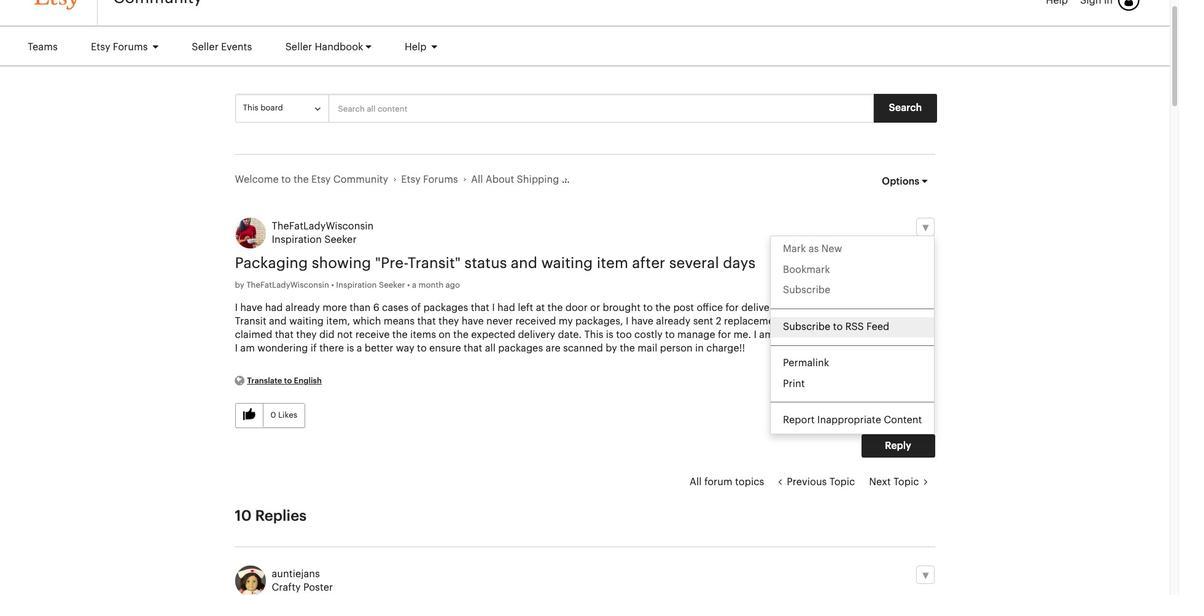 Task type: vqa. For each thing, say whether or not it's contained in the screenshot.
Next
yes



Task type: describe. For each thing, give the bounding box(es) containing it.
seller handbook
[[285, 42, 363, 52]]

the inside list
[[294, 175, 309, 185]]

content
[[884, 416, 922, 426]]

topic for previous topic
[[830, 478, 855, 488]]

customers
[[852, 317, 902, 327]]

replies
[[255, 509, 307, 524]]

auntiejans
[[272, 570, 320, 580]]

item
[[597, 256, 628, 271]]

1 horizontal spatial have
[[462, 317, 484, 327]]

month
[[419, 281, 444, 289]]

1 vertical spatial is
[[347, 344, 354, 354]]

about
[[486, 175, 514, 185]]

items
[[410, 330, 436, 340]]

seeker inside the thefatladywisco nsin inspiration seeker
[[324, 235, 357, 245]]

door
[[566, 303, 588, 313]]

usps
[[857, 330, 883, 340]]

that up wondering
[[275, 330, 294, 340]]

etsy forums for welcome to the etsy community
[[401, 175, 458, 185]]

thefatladywisconsin image
[[235, 218, 266, 249]]

cases
[[382, 303, 409, 313]]

costly
[[635, 330, 663, 340]]

forums for seller events
[[113, 42, 148, 52]]

going
[[777, 330, 804, 340]]

report inappropriate content
[[783, 416, 922, 426]]

0 likes
[[271, 411, 297, 419]]

new
[[822, 245, 842, 255]]

menu bar containing teams
[[12, 26, 1155, 66]]

by inside i have had already more than 6 cases of packages that i had left at the door or brought to the post office for delivery and the status remains pre- transit and waiting item, which means that they have never received my packages, i have already sent 2 replacements ($100) when customers claimed that they did not receive the items on the expected delivery date. this is too costly to manage for me. i am going to contact usps today but i am wondering if there is a better way to ensure that all packages are scanned by the mail person in charge!!
[[606, 344, 617, 354]]

as
[[809, 245, 819, 255]]

i have had already more than 6 cases of packages that i had left at the door or brought to the post office for delivery and the status remains pre- transit and waiting item, which means that they have never received my packages, i have already sent 2 replacements ($100) when customers claimed that they did not receive the items on the expected delivery date. this is too costly to manage for me. i am going to contact usps today but i am wondering if there is a better way to ensure that all packages are scanned by the mail person in charge!!
[[235, 303, 930, 354]]

me.
[[734, 330, 751, 340]]

previous topic link
[[771, 471, 863, 495]]

subscribe for subscribe to rss feed
[[783, 322, 831, 332]]

all for all forum topics
[[690, 478, 702, 488]]

auntiejans crafty poster
[[272, 570, 333, 594]]

help link
[[389, 36, 453, 58]]

6
[[373, 303, 380, 313]]

post
[[673, 303, 694, 313]]

($100)
[[791, 317, 822, 327]]

replacements
[[724, 317, 789, 327]]

seller handbook link
[[270, 36, 387, 58]]

than
[[350, 303, 371, 313]]

my
[[559, 317, 573, 327]]

means
[[384, 317, 415, 327]]

scanned
[[563, 344, 603, 354]]

1 had from the left
[[265, 303, 283, 313]]

wondering
[[257, 344, 308, 354]]

item,
[[326, 317, 350, 327]]

1 horizontal spatial etsy
[[311, 175, 331, 185]]

did
[[319, 330, 335, 340]]

auntiejans image
[[235, 567, 266, 596]]

better
[[365, 344, 393, 354]]

this
[[584, 330, 604, 340]]

etsy for teams
[[91, 42, 110, 52]]

bookmark
[[783, 265, 830, 275]]

mark as new list item
[[771, 240, 935, 260]]

etsy forums link for seller events
[[76, 36, 174, 58]]

packages,
[[576, 317, 623, 327]]

the left post
[[656, 303, 671, 313]]

topic for next topic
[[894, 478, 919, 488]]

reply
[[885, 441, 912, 451]]

print
[[783, 379, 805, 389]]

dropdown menu items list
[[770, 236, 935, 435]]

teams
[[28, 42, 58, 52]]

mail
[[638, 344, 658, 354]]

feed
[[867, 322, 890, 332]]

next topic link
[[862, 471, 935, 495]]

mark as new
[[783, 245, 842, 255]]

transit"
[[408, 256, 461, 271]]

expected
[[471, 330, 515, 340]]

i up the transit
[[235, 303, 238, 313]]

community
[[333, 175, 388, 185]]

too
[[616, 330, 632, 340]]

etsy for welcome to the etsy community
[[401, 175, 421, 185]]

thefatladywisco inside the thefatladywisco nsin inspiration seeker
[[272, 222, 354, 232]]

welcome
[[235, 175, 279, 185]]

receive
[[355, 330, 390, 340]]

i up "too"
[[626, 317, 629, 327]]

0 horizontal spatial packages
[[423, 303, 468, 313]]

all for all about shipping
[[471, 175, 483, 185]]

ensure
[[429, 344, 461, 354]]

forums for all about shipping
[[423, 175, 458, 185]]

etsy forums link for all about shipping
[[401, 175, 458, 185]]

bookmark link
[[771, 260, 935, 281]]

subscribe for subscribe
[[783, 286, 831, 296]]

next topic
[[869, 478, 919, 488]]

translate
[[247, 377, 282, 385]]

likes
[[278, 411, 297, 419]]

after
[[632, 256, 665, 271]]

status inside i have had already more than 6 cases of packages that i had left at the door or brought to the post office for delivery and the status remains pre- transit and waiting item, which means that they have never received my packages, i have already sent 2 replacements ($100) when customers claimed that they did not receive the items on the expected delivery date. this is too costly to manage for me. i am going to contact usps today but i am wondering if there is a better way to ensure that all packages are scanned by the mail person in charge!!
[[820, 303, 848, 313]]

inspiration seeker
[[336, 281, 407, 289]]

on
[[439, 330, 451, 340]]

0 horizontal spatial by
[[235, 281, 244, 289]]

seller for seller handbook
[[285, 42, 312, 52]]

previous
[[787, 478, 827, 488]]

office
[[697, 303, 723, 313]]

0 horizontal spatial they
[[296, 330, 317, 340]]

a month ago
[[412, 281, 460, 289]]

manage
[[678, 330, 715, 340]]

0 horizontal spatial nsin
[[313, 281, 329, 289]]

seller events
[[192, 42, 252, 52]]

0
[[271, 411, 276, 419]]

all forum topics
[[690, 478, 764, 488]]

subscribe link
[[771, 281, 935, 301]]

help
[[405, 42, 429, 52]]

to inside list item
[[833, 322, 843, 332]]

all about shipping
[[471, 175, 559, 185]]

days
[[723, 256, 756, 271]]

0 vertical spatial for
[[726, 303, 739, 313]]

packaging showing "pre-transit" status and waiting item after several days
[[235, 256, 756, 271]]

left
[[518, 303, 533, 313]]

report
[[783, 416, 815, 426]]

list containing welcome to the etsy community
[[235, 155, 820, 206]]

all about shipping link
[[471, 175, 559, 185]]



Task type: locate. For each thing, give the bounding box(es) containing it.
menu bar
[[12, 26, 1155, 66]]

etsy forums inside menu bar
[[91, 42, 150, 52]]

0 vertical spatial am
[[759, 330, 774, 340]]

subscribe list item
[[771, 281, 935, 301]]

1 horizontal spatial nsin
[[354, 222, 374, 232]]

etsy left community
[[311, 175, 331, 185]]

waiting up did
[[289, 317, 324, 327]]

the down "too"
[[620, 344, 635, 354]]

am down claimed
[[240, 344, 255, 354]]

etsy right community
[[401, 175, 421, 185]]

1 horizontal spatial waiting
[[541, 256, 593, 271]]

is
[[606, 330, 614, 340], [347, 344, 354, 354]]

thefatladywisco down "packaging"
[[246, 281, 313, 289]]

or
[[590, 303, 600, 313]]

subscribe
[[783, 286, 831, 296], [783, 322, 831, 332]]

seeker down "pre-
[[379, 281, 405, 289]]

0 horizontal spatial and
[[269, 317, 287, 327]]

0 horizontal spatial etsy forums
[[91, 42, 150, 52]]

2 vertical spatial and
[[269, 317, 287, 327]]

1 vertical spatial and
[[781, 303, 799, 313]]

status right transit"
[[465, 256, 507, 271]]

0 horizontal spatial seeker
[[324, 235, 357, 245]]

that left the all
[[464, 344, 482, 354]]

subscribe to rss feed list item
[[771, 317, 935, 338]]

1 horizontal spatial inspiration
[[336, 281, 377, 289]]

for
[[726, 303, 739, 313], [718, 330, 731, 340]]

handbook
[[315, 42, 363, 52]]

2 topic from the left
[[894, 478, 919, 488]]

packages
[[423, 303, 468, 313], [498, 344, 543, 354]]

1 topic from the left
[[830, 478, 855, 488]]

0 vertical spatial already
[[285, 303, 320, 313]]

1 horizontal spatial seeker
[[379, 281, 405, 289]]

seeker
[[324, 235, 357, 245], [379, 281, 405, 289]]

is left "too"
[[606, 330, 614, 340]]

that up never
[[471, 303, 490, 313]]

and right the transit
[[269, 317, 287, 327]]

events
[[221, 42, 252, 52]]

teams link
[[12, 36, 73, 58]]

etsy right teams
[[91, 42, 110, 52]]

1 vertical spatial etsy forums link
[[401, 175, 458, 185]]

subscribe to rss feed
[[783, 322, 890, 332]]

1 vertical spatial subscribe
[[783, 322, 831, 332]]

already down by thefatladywisco nsin
[[285, 303, 320, 313]]

all
[[471, 175, 483, 185], [690, 478, 702, 488]]

the
[[294, 175, 309, 185], [548, 303, 563, 313], [656, 303, 671, 313], [802, 303, 817, 313], [392, 330, 408, 340], [453, 330, 469, 340], [620, 344, 635, 354]]

0 vertical spatial etsy forums
[[91, 42, 150, 52]]

all left about
[[471, 175, 483, 185]]

the right at
[[548, 303, 563, 313]]

1 horizontal spatial topic
[[894, 478, 919, 488]]

is down not
[[347, 344, 354, 354]]

a down receive
[[357, 344, 362, 354]]

several
[[669, 256, 719, 271]]

the down the means
[[392, 330, 408, 340]]

contact
[[819, 330, 855, 340]]

0 vertical spatial etsy forums link
[[76, 36, 174, 58]]

i
[[235, 303, 238, 313], [492, 303, 495, 313], [626, 317, 629, 327], [754, 330, 757, 340], [235, 344, 238, 354]]

0 horizontal spatial forums
[[113, 42, 148, 52]]

1 horizontal spatial had
[[498, 303, 515, 313]]

0 vertical spatial thefatladywisco
[[272, 222, 354, 232]]

Search text field
[[328, 94, 874, 123]]

poster
[[303, 584, 333, 594]]

list
[[235, 155, 820, 206]]

translate to english link
[[247, 376, 322, 386]]

english
[[294, 377, 322, 385]]

1 vertical spatial seeker
[[379, 281, 405, 289]]

a
[[412, 281, 417, 289], [357, 344, 362, 354]]

mark
[[783, 245, 806, 255]]

inspiration inside the thefatladywisco nsin inspiration seeker
[[272, 235, 322, 245]]

2 horizontal spatial and
[[781, 303, 799, 313]]

inspiration up than
[[336, 281, 377, 289]]

report inappropriate content link
[[771, 411, 935, 431]]

0 vertical spatial is
[[606, 330, 614, 340]]

0 horizontal spatial topic
[[830, 478, 855, 488]]

today
[[885, 330, 912, 340]]

0 horizontal spatial delivery
[[518, 330, 555, 340]]

0 horizontal spatial waiting
[[289, 317, 324, 327]]

0 horizontal spatial inspiration
[[272, 235, 322, 245]]

nsin inside the thefatladywisco nsin inspiration seeker
[[354, 222, 374, 232]]

all forum topics link
[[682, 471, 772, 495]]

1 horizontal spatial packages
[[498, 344, 543, 354]]

2 horizontal spatial have
[[631, 317, 654, 327]]

1 vertical spatial waiting
[[289, 317, 324, 327]]

0 horizontal spatial already
[[285, 303, 320, 313]]

charge!!
[[707, 344, 745, 354]]

1 horizontal spatial by
[[606, 344, 617, 354]]

topic inside 'link'
[[830, 478, 855, 488]]

0 vertical spatial status
[[465, 256, 507, 271]]

never
[[487, 317, 513, 327]]

already down post
[[656, 317, 691, 327]]

1 vertical spatial packages
[[498, 344, 543, 354]]

0 vertical spatial packages
[[423, 303, 468, 313]]

bookmark list item
[[771, 260, 935, 281]]

0 vertical spatial nsin
[[354, 222, 374, 232]]

which
[[353, 317, 381, 327]]

0 horizontal spatial have
[[240, 303, 263, 313]]

0 vertical spatial forums
[[113, 42, 148, 52]]

for right office
[[726, 303, 739, 313]]

welcome to the etsy community
[[235, 175, 388, 185]]

topic right previous at the bottom right
[[830, 478, 855, 488]]

the up ($100)
[[802, 303, 817, 313]]

0 horizontal spatial etsy forums link
[[76, 36, 174, 58]]

0 horizontal spatial seller
[[192, 42, 219, 52]]

topic
[[830, 478, 855, 488], [894, 478, 919, 488]]

1 seller from the left
[[192, 42, 219, 52]]

1 vertical spatial am
[[240, 344, 255, 354]]

0 vertical spatial seeker
[[324, 235, 357, 245]]

date.
[[558, 330, 582, 340]]

received
[[516, 317, 556, 327]]

0 vertical spatial inspiration
[[272, 235, 322, 245]]

inspiration up "packaging"
[[272, 235, 322, 245]]

0 horizontal spatial is
[[347, 344, 354, 354]]

i up never
[[492, 303, 495, 313]]

1 horizontal spatial is
[[606, 330, 614, 340]]

0 vertical spatial delivery
[[741, 303, 779, 313]]

0 vertical spatial waiting
[[541, 256, 593, 271]]

all inside list
[[471, 175, 483, 185]]

transit
[[235, 317, 266, 327]]

topics
[[735, 478, 764, 488]]

1 vertical spatial already
[[656, 317, 691, 327]]

packages down ago
[[423, 303, 468, 313]]

seller left events
[[192, 42, 219, 52]]

1 vertical spatial inspiration
[[336, 281, 377, 289]]

not
[[337, 330, 353, 340]]

1 subscribe from the top
[[783, 286, 831, 296]]

etsy forums inside list
[[401, 175, 458, 185]]

2 had from the left
[[498, 303, 515, 313]]

etsy
[[91, 42, 110, 52], [311, 175, 331, 185], [401, 175, 421, 185]]

0 horizontal spatial etsy
[[91, 42, 110, 52]]

translate to english
[[247, 377, 322, 385]]

the right on
[[453, 330, 469, 340]]

welcome to the etsy community link
[[235, 175, 388, 185]]

seller left "handbook"
[[285, 42, 312, 52]]

1 horizontal spatial already
[[656, 317, 691, 327]]

options button
[[875, 170, 935, 193]]

already
[[285, 303, 320, 313], [656, 317, 691, 327]]

1 horizontal spatial etsy forums link
[[401, 175, 458, 185]]

0 vertical spatial by
[[235, 281, 244, 289]]

nsin up showing
[[354, 222, 374, 232]]

1 vertical spatial they
[[296, 330, 317, 340]]

by up the transit
[[235, 281, 244, 289]]

1 horizontal spatial and
[[511, 256, 538, 271]]

and up ($100)
[[781, 303, 799, 313]]

sent
[[693, 317, 713, 327]]

status
[[465, 256, 507, 271], [820, 303, 848, 313]]

nsin
[[354, 222, 374, 232], [313, 281, 329, 289]]

had down by thefatladywisco nsin
[[265, 303, 283, 313]]

crafty
[[272, 584, 301, 594]]

have up the costly at the bottom of page
[[631, 317, 654, 327]]

i down claimed
[[235, 344, 238, 354]]

1 horizontal spatial am
[[759, 330, 774, 340]]

None submit
[[874, 94, 938, 123]]

they up on
[[439, 317, 459, 327]]

forums inside menu bar
[[113, 42, 148, 52]]

0 horizontal spatial am
[[240, 344, 255, 354]]

1 vertical spatial nsin
[[313, 281, 329, 289]]

are
[[546, 344, 561, 354]]

there
[[319, 344, 344, 354]]

thefatladywisco nsin inspiration seeker
[[272, 222, 374, 245]]

all left forum
[[690, 478, 702, 488]]

i right me.
[[754, 330, 757, 340]]

1 horizontal spatial delivery
[[741, 303, 779, 313]]

and up left
[[511, 256, 538, 271]]

next
[[869, 478, 891, 488]]

delivery up replacements
[[741, 303, 779, 313]]

1 vertical spatial for
[[718, 330, 731, 340]]

status up when
[[820, 303, 848, 313]]

waiting left "item"
[[541, 256, 593, 271]]

they
[[439, 317, 459, 327], [296, 330, 317, 340]]

0 horizontal spatial status
[[465, 256, 507, 271]]

1 vertical spatial status
[[820, 303, 848, 313]]

inappropriate
[[817, 416, 881, 426]]

had
[[265, 303, 283, 313], [498, 303, 515, 313]]

0 vertical spatial a
[[412, 281, 417, 289]]

in
[[695, 344, 704, 354]]

but
[[914, 330, 930, 340]]

0 horizontal spatial a
[[357, 344, 362, 354]]

1 horizontal spatial etsy forums
[[401, 175, 458, 185]]

etsy forums for teams
[[91, 42, 150, 52]]

0 vertical spatial they
[[439, 317, 459, 327]]

1 horizontal spatial they
[[439, 317, 459, 327]]

1 vertical spatial delivery
[[518, 330, 555, 340]]

thefatladywisco up showing
[[272, 222, 354, 232]]

that
[[471, 303, 490, 313], [417, 317, 436, 327], [275, 330, 294, 340], [464, 344, 482, 354]]

shipping
[[517, 175, 559, 185]]

1 horizontal spatial seller
[[285, 42, 312, 52]]

packages right the all
[[498, 344, 543, 354]]

by thefatladywisco nsin
[[235, 281, 329, 289]]

0 vertical spatial all
[[471, 175, 483, 185]]

options
[[882, 177, 920, 187]]

packaging
[[235, 256, 308, 271]]

seller inside seller events link
[[192, 42, 219, 52]]

waiting inside i have had already more than 6 cases of packages that i had left at the door or brought to the post office for delivery and the status remains pre- transit and waiting item, which means that they have never received my packages, i have already sent 2 replacements ($100) when customers claimed that they did not receive the items on the expected delivery date. this is too costly to manage for me. i am going to contact usps today but i am wondering if there is a better way to ensure that all packages are scanned by the mail person in charge!!
[[289, 317, 324, 327]]

seller inside seller handbook link
[[285, 42, 312, 52]]

and
[[511, 256, 538, 271], [781, 303, 799, 313], [269, 317, 287, 327]]

seller for seller events
[[192, 42, 219, 52]]

0 vertical spatial and
[[511, 256, 538, 271]]

topic right next
[[894, 478, 919, 488]]

if
[[311, 344, 317, 354]]

subscribe to rss feed link
[[771, 317, 935, 338]]

1 vertical spatial forums
[[423, 175, 458, 185]]

10
[[235, 509, 252, 524]]

0 horizontal spatial had
[[265, 303, 283, 313]]

person
[[660, 344, 693, 354]]

2 seller from the left
[[285, 42, 312, 52]]

delivery down received
[[518, 330, 555, 340]]

by down "too"
[[606, 344, 617, 354]]

when
[[824, 317, 850, 327]]

had up never
[[498, 303, 515, 313]]

2 horizontal spatial etsy
[[401, 175, 421, 185]]

1 vertical spatial a
[[357, 344, 362, 354]]

for up charge!!
[[718, 330, 731, 340]]

that up items
[[417, 317, 436, 327]]

the right welcome
[[294, 175, 309, 185]]

1 horizontal spatial forums
[[423, 175, 458, 185]]

1 horizontal spatial all
[[690, 478, 702, 488]]

permalink link
[[771, 354, 935, 374]]

seeker up showing
[[324, 235, 357, 245]]

0 horizontal spatial all
[[471, 175, 483, 185]]

2 subscribe from the top
[[783, 322, 831, 332]]

1 vertical spatial thefatladywisco
[[246, 281, 313, 289]]

to inside list
[[281, 175, 291, 185]]

have up the transit
[[240, 303, 263, 313]]

1 horizontal spatial a
[[412, 281, 417, 289]]

"pre-
[[375, 256, 408, 271]]

1 vertical spatial etsy forums
[[401, 175, 458, 185]]

forums inside list
[[423, 175, 458, 185]]

a left month
[[412, 281, 417, 289]]

1 horizontal spatial status
[[820, 303, 848, 313]]

they up if
[[296, 330, 317, 340]]

seller
[[192, 42, 219, 52], [285, 42, 312, 52]]

previous topic
[[787, 478, 855, 488]]

a inside i have had already more than 6 cases of packages that i had left at the door or brought to the post office for delivery and the status remains pre- transit and waiting item, which means that they have never received my packages, i have already sent 2 replacements ($100) when customers claimed that they did not receive the items on the expected delivery date. this is too costly to manage for me. i am going to contact usps today but i am wondering if there is a better way to ensure that all packages are scanned by the mail person in charge!!
[[357, 344, 362, 354]]

am down replacements
[[759, 330, 774, 340]]

etsy inside menu bar
[[91, 42, 110, 52]]

have up expected
[[462, 317, 484, 327]]

1 vertical spatial all
[[690, 478, 702, 488]]

auntiejans link
[[272, 568, 320, 582]]

0 vertical spatial subscribe
[[783, 286, 831, 296]]

1 vertical spatial by
[[606, 344, 617, 354]]

nsin up more
[[313, 281, 329, 289]]

etsy forums link
[[76, 36, 174, 58], [401, 175, 458, 185]]



